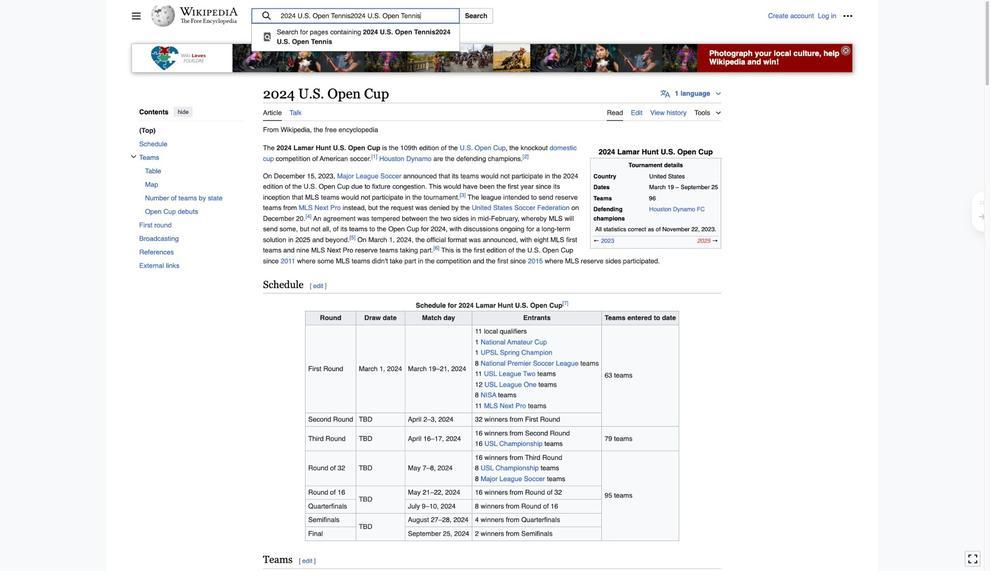 Task type: describe. For each thing, give the bounding box(es) containing it.
log in and more options image
[[843, 11, 853, 21]]

language progressive image
[[661, 89, 670, 99]]

x small image
[[131, 154, 136, 160]]

Search Wikipedia search field
[[251, 8, 460, 24]]



Task type: vqa. For each thing, say whether or not it's contained in the screenshot.
language progressive image
yes



Task type: locate. For each thing, give the bounding box(es) containing it.
main content
[[259, 84, 853, 572]]

fullscreen image
[[968, 555, 978, 565]]

menu image
[[132, 11, 141, 21]]

search results list box
[[252, 23, 459, 50]]

the free encyclopedia image
[[181, 18, 237, 25]]

hide image
[[841, 46, 850, 55]]

personal tools navigation
[[768, 8, 856, 24]]

wikipedia image
[[180, 7, 238, 16]]

None search field
[[251, 8, 768, 52]]



